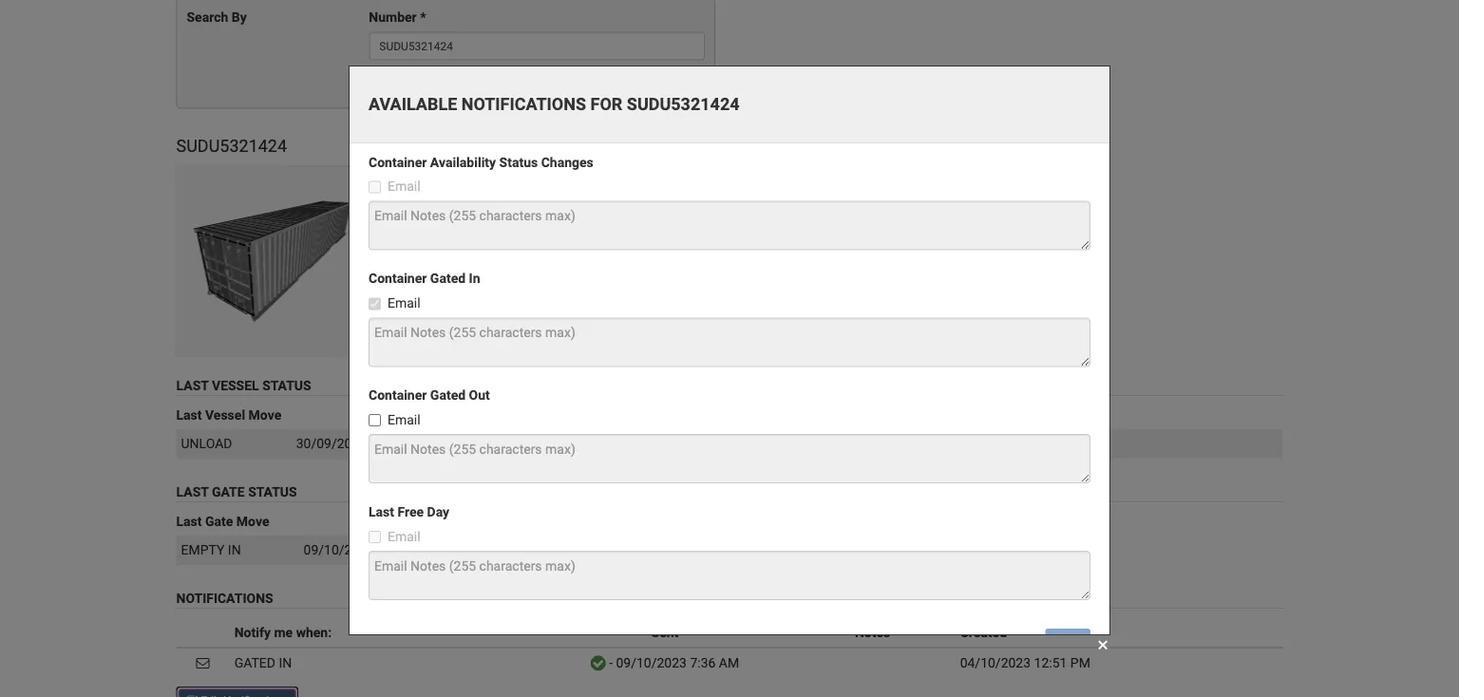 Task type: locate. For each thing, give the bounding box(es) containing it.
last gate move
[[176, 514, 269, 529]]

in for gated in
[[279, 655, 292, 671]]

am right 7:36
[[719, 655, 740, 671]]

in
[[228, 542, 241, 558], [279, 655, 292, 671]]

location:
[[460, 243, 515, 259]]

2 vertical spatial am
[[719, 655, 740, 671]]

notify
[[234, 625, 271, 640]]

last up last vessel move
[[176, 378, 209, 394]]

09/10/2023 left 7:35
[[304, 542, 374, 558]]

0 vertical spatial gate
[[212, 484, 245, 500]]

gross
[[460, 262, 495, 278]]

size/type:
[[460, 186, 522, 202]]

move down the last gate status
[[237, 514, 269, 529]]

am for 09/10/2023 7:35 am
[[407, 542, 427, 558]]

gated in
[[234, 655, 292, 671]]

line: maersk (mae) size/type: 40' dry container (40dr) category: status: empty location: y f16g                                                                                                                                                                                                                                                                                                                             (grounded) gross weight:
[[460, 167, 691, 278]]

container
[[574, 186, 647, 202]]

vessel up "unload"
[[205, 407, 245, 423]]

1 vertical spatial vessel
[[205, 407, 245, 423]]

1 vertical spatial gate
[[205, 514, 233, 529]]

am right 7:35
[[407, 542, 427, 558]]

1 vertical spatial in
[[279, 655, 292, 671]]

0 horizontal spatial 09/10/2023
[[304, 542, 374, 558]]

gate
[[212, 484, 245, 500], [205, 514, 233, 529]]

last vessel status
[[176, 378, 311, 394]]

move down last vessel status
[[249, 407, 282, 423]]

y
[[518, 243, 526, 259]]

- 09/10/2023 7:36 am
[[606, 655, 740, 671]]

1 vertical spatial move
[[237, 514, 269, 529]]

4 last from the top
[[176, 514, 202, 529]]

last up the empty
[[176, 514, 202, 529]]

09/10/2023 7:35 am
[[304, 542, 427, 558]]

by
[[232, 9, 247, 25]]

gate up last gate move
[[212, 484, 245, 500]]

0 vertical spatial vessel
[[212, 378, 259, 394]]

vessel for status
[[212, 378, 259, 394]]

0 vertical spatial status
[[262, 378, 311, 394]]

last for last vessel move
[[176, 407, 202, 423]]

in for empty in
[[228, 542, 241, 558]]

09/10/2023
[[304, 542, 374, 558], [616, 655, 687, 671]]

12:40
[[370, 436, 403, 452]]

1 vertical spatial status
[[248, 484, 297, 500]]

0 vertical spatial am
[[407, 436, 427, 452]]

status up last gate move
[[248, 484, 297, 500]]

last up "unload"
[[176, 407, 202, 423]]

number
[[369, 9, 417, 25]]

1 vertical spatial am
[[407, 542, 427, 558]]

3 last from the top
[[176, 484, 209, 500]]

1 last from the top
[[176, 378, 209, 394]]

0 vertical spatial move
[[249, 407, 282, 423]]

last up last gate move
[[176, 484, 209, 500]]

0 horizontal spatial in
[[228, 542, 241, 558]]

gate up empty in
[[205, 514, 233, 529]]

vessel up last vessel move
[[212, 378, 259, 394]]

status
[[262, 378, 311, 394], [248, 484, 297, 500]]

am
[[407, 436, 427, 452], [407, 542, 427, 558], [719, 655, 740, 671]]

status for last gate status
[[248, 484, 297, 500]]

0 vertical spatial in
[[228, 542, 241, 558]]

in right gated
[[279, 655, 292, 671]]

in down last gate move
[[228, 542, 241, 558]]

09/10/2023 down sent
[[616, 655, 687, 671]]

status up last vessel move
[[262, 378, 311, 394]]

1 horizontal spatial 09/10/2023
[[616, 655, 687, 671]]

empty
[[505, 224, 542, 240]]

empty
[[181, 542, 225, 558]]

notifications
[[176, 591, 273, 606]]

last
[[176, 378, 209, 394], [176, 407, 202, 423], [176, 484, 209, 500], [176, 514, 202, 529]]

lg image
[[591, 657, 606, 670]]

maersk
[[492, 167, 545, 183]]

vessel for move
[[205, 407, 245, 423]]

am right the 12:40
[[407, 436, 427, 452]]

move for last vessel move
[[249, 407, 282, 423]]

me
[[274, 625, 293, 640]]

sent
[[652, 625, 679, 640]]

vessel
[[212, 378, 259, 394], [205, 407, 245, 423]]

(grounded)
[[565, 243, 632, 259]]

2 last from the top
[[176, 407, 202, 423]]

1 horizontal spatial in
[[279, 655, 292, 671]]

(40dr)
[[650, 186, 691, 202]]

move
[[249, 407, 282, 423], [237, 514, 269, 529]]



Task type: describe. For each thing, give the bounding box(es) containing it.
unload
[[181, 436, 232, 452]]

*
[[420, 9, 426, 25]]

when:
[[296, 625, 332, 640]]

last gate status
[[176, 484, 297, 500]]

gate for status
[[212, 484, 245, 500]]

number *
[[369, 9, 426, 25]]

created
[[961, 625, 1008, 640]]

dry
[[546, 186, 571, 202]]

-
[[609, 655, 613, 671]]

0 vertical spatial 09/10/2023
[[304, 542, 374, 558]]

12:51
[[1035, 655, 1068, 671]]

status for last vessel status
[[262, 378, 311, 394]]

1 vertical spatial 09/10/2023
[[616, 655, 687, 671]]

04/10/2023 12:51 pm
[[961, 655, 1091, 671]]

(mae)
[[548, 167, 585, 183]]

7:36
[[690, 655, 716, 671]]

edit image
[[187, 695, 198, 698]]

last for last vessel status
[[176, 378, 209, 394]]

full
[[1033, 436, 1054, 452]]

40'
[[525, 186, 543, 202]]

f16g
[[530, 243, 561, 259]]

envelope o image
[[196, 656, 210, 669]]

status:
[[460, 224, 502, 240]]

notes
[[855, 625, 891, 640]]

move for last gate move
[[237, 514, 269, 529]]

sudu5321424
[[176, 136, 287, 156]]

Number * text field
[[369, 32, 705, 60]]

am for 30/09/2023 12:40 am
[[407, 436, 427, 452]]

import
[[749, 436, 788, 452]]

notify me when:
[[234, 625, 332, 640]]

empty in
[[181, 542, 241, 558]]

gated
[[234, 655, 276, 671]]

40dr image
[[176, 166, 368, 358]]

30/09/2023
[[296, 436, 367, 452]]

last vessel move
[[176, 407, 282, 423]]

maecair/335n
[[465, 436, 560, 452]]

line:
[[460, 167, 488, 183]]

last for last gate move
[[176, 514, 202, 529]]

category:
[[460, 205, 517, 221]]

weight:
[[498, 262, 543, 278]]

04/10/2023
[[961, 655, 1031, 671]]

30/09/2023 12:40 am
[[296, 436, 427, 452]]

search by
[[187, 9, 247, 25]]

last for last gate status
[[176, 484, 209, 500]]

pm
[[1071, 655, 1091, 671]]

7:35
[[378, 542, 403, 558]]

own
[[465, 542, 495, 558]]

gate for move
[[205, 514, 233, 529]]

search
[[187, 9, 228, 25]]



Task type: vqa. For each thing, say whether or not it's contained in the screenshot.
import
yes



